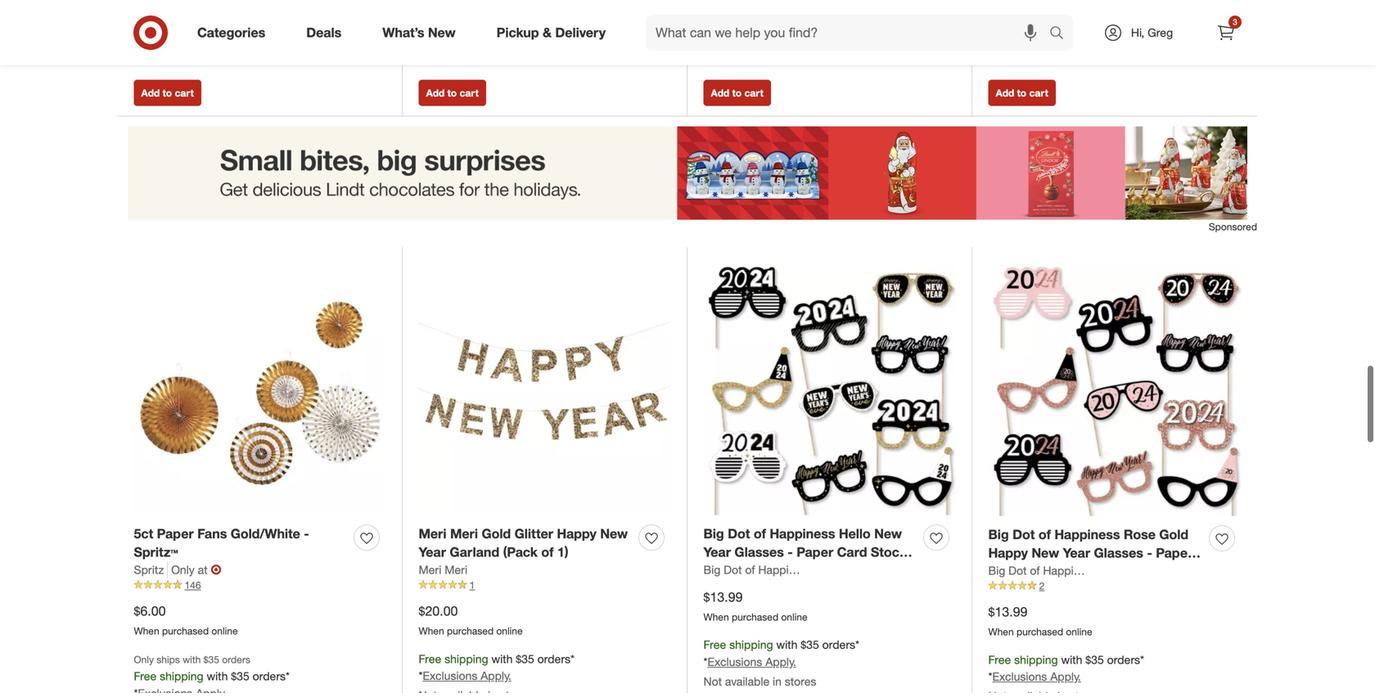 Task type: vqa. For each thing, say whether or not it's contained in the screenshot.
Add to cart "button" associated with Check nearby stores button to the middle's Add
yes



Task type: locate. For each thing, give the bounding box(es) containing it.
0 vertical spatial orders
[[792, 8, 820, 21]]

at inside spritz only at ¬
[[198, 563, 208, 577]]

* exclusions apply. not available at manhattan herald square check nearby stores for the middle check nearby stores button
[[419, 15, 633, 65]]

shipping inside only ships with $35 orders free shipping with $35 orders* * exclusions apply.
[[730, 24, 773, 38]]

1 horizontal spatial big dot of happiness
[[989, 564, 1098, 578]]

$35 inside free shipping with $35 orders* * exclusions apply. not available in stores
[[801, 638, 819, 652]]

orders
[[792, 8, 820, 21], [222, 654, 250, 666]]

new right what's
[[428, 25, 456, 41]]

when inside $6.00 when purchased online
[[134, 625, 159, 637]]

$13.99 when purchased online down 2
[[989, 604, 1093, 638]]

* inside free shipping with $35 orders* * exclusions apply. not available in stores
[[704, 655, 708, 669]]

manhattan inside exclusions apply. not available at manhattan herald square check nearby stores
[[1071, 35, 1126, 50]]

free shipping with $35 orders* * exclusions apply. for $20.00
[[419, 652, 575, 683]]

1 horizontal spatial $13.99 when purchased online
[[989, 604, 1093, 638]]

purchased
[[732, 611, 779, 623], [162, 625, 209, 637], [447, 625, 494, 637], [1017, 626, 1064, 638]]

1 vertical spatial only
[[171, 563, 195, 577]]

1 horizontal spatial herald
[[559, 35, 593, 49]]

check nearby stores button
[[134, 50, 240, 66], [419, 50, 525, 66], [989, 51, 1095, 67]]

1 horizontal spatial big dot of happiness link
[[989, 563, 1098, 579]]

square
[[311, 35, 348, 49], [596, 35, 633, 49], [1166, 35, 1202, 50]]

of up 2
[[1030, 564, 1040, 578]]

pickup & delivery
[[497, 25, 606, 41]]

exclusions
[[138, 15, 193, 29], [423, 15, 478, 29], [993, 16, 1047, 30], [708, 41, 762, 55], [708, 655, 762, 669], [423, 669, 478, 683], [993, 670, 1047, 684]]

0 horizontal spatial paper
[[157, 526, 194, 542]]

online for happiness
[[781, 611, 808, 623]]

purchased inside $6.00 when purchased online
[[162, 625, 209, 637]]

online
[[781, 611, 808, 623], [212, 625, 238, 637], [496, 625, 523, 637], [1066, 626, 1093, 638]]

of inside meri meri gold glitter happy new year garland (pack of 1)
[[541, 545, 554, 561]]

4 add to cart button from the left
[[989, 80, 1056, 106]]

2 * exclusions apply. not available at manhattan herald square check nearby stores from the left
[[419, 15, 633, 65]]

cart down "what's new" link
[[460, 87, 479, 99]]

- right gold/white
[[304, 526, 309, 542]]

new right happy
[[600, 526, 628, 542]]

new for meri
[[600, 526, 628, 542]]

2 horizontal spatial check
[[989, 52, 1022, 66]]

1)
[[557, 545, 569, 561]]

1 to from the left
[[163, 87, 172, 99]]

apply. inside free shipping with $35 orders* * exclusions apply. not available in stores
[[766, 655, 796, 669]]

free shipping with $35 orders* * exclusions apply. not available in stores
[[704, 638, 860, 689]]

0 vertical spatial only
[[704, 8, 724, 21]]

check inside exclusions apply. not available at manhattan herald square check nearby stores
[[989, 52, 1022, 66]]

big dot of happiness hello new year glasses - paper card stock 2024 nye party photo booth props kit - 10 count image
[[704, 263, 956, 515], [704, 263, 956, 515]]

0 horizontal spatial big dot of happiness
[[704, 563, 813, 577]]

exclusions inside free shipping with $35 orders* * exclusions apply. not available in stores
[[708, 655, 762, 669]]

0 horizontal spatial new
[[428, 25, 456, 41]]

year up 2024
[[704, 545, 731, 561]]

herald
[[274, 35, 308, 49], [559, 35, 593, 49], [1129, 35, 1163, 50]]

cart for check nearby stores button to the right
[[1030, 87, 1049, 99]]

happiness up 10
[[758, 563, 813, 577]]

1 * exclusions apply. not available at manhattan herald square check nearby stores from the left
[[134, 15, 348, 65]]

1 horizontal spatial paper
[[797, 545, 834, 561]]

0 horizontal spatial orders
[[222, 654, 250, 666]]

orders inside only ships with $35 orders free shipping with $35 orders* * exclusions apply.
[[792, 8, 820, 21]]

big dot of happiness rose gold happy new year glasses - paper card stock 2024 new year's eve party photo booth props kit - 10 count image
[[989, 263, 1242, 516], [989, 263, 1242, 516]]

meri up the meri meri at left bottom
[[419, 526, 447, 542]]

spritz only at ¬
[[134, 562, 222, 578]]

$13.99 when purchased online down nye
[[704, 589, 808, 623]]

1 vertical spatial paper
[[797, 545, 834, 561]]

square left what's
[[311, 35, 348, 49]]

square left 3 link
[[1166, 35, 1202, 50]]

check nearby stores button down categories
[[134, 50, 240, 66]]

0 vertical spatial ships
[[726, 8, 750, 21]]

146
[[185, 579, 201, 592]]

ships inside only ships with $35 orders free shipping with $35 orders* * exclusions apply.
[[726, 8, 750, 21]]

big dot of happiness up 2
[[989, 564, 1098, 578]]

2 link
[[989, 579, 1242, 594]]

available inside exclusions apply. not available at manhattan herald square check nearby stores
[[1010, 35, 1055, 50]]

available
[[155, 35, 200, 49], [440, 35, 485, 49], [1010, 35, 1055, 50], [725, 675, 770, 689]]

1 horizontal spatial check
[[419, 51, 452, 65]]

check nearby stores button down search
[[989, 51, 1095, 67]]

1 horizontal spatial orders
[[792, 8, 820, 21]]

meri up garland
[[450, 526, 478, 542]]

cart down only ships with $35 orders free shipping with $35 orders* * exclusions apply.
[[745, 87, 764, 99]]

2 cart from the left
[[460, 87, 479, 99]]

5ct paper fans gold/white - spritz™
[[134, 526, 309, 561]]

paper up spritz™
[[157, 526, 194, 542]]

1 vertical spatial orders
[[222, 654, 250, 666]]

0 horizontal spatial * exclusions apply. not available at manhattan herald square check nearby stores
[[134, 15, 348, 65]]

year
[[419, 545, 446, 561], [704, 545, 731, 561]]

purchased up only ships with $35 orders
[[162, 625, 209, 637]]

new inside meri meri gold glitter happy new year garland (pack of 1)
[[600, 526, 628, 542]]

shipping
[[730, 24, 773, 38], [730, 638, 773, 652], [445, 652, 488, 666], [1015, 653, 1058, 667], [160, 669, 204, 684]]

new up stock
[[875, 526, 902, 542]]

purchased inside $20.00 when purchased online
[[447, 625, 494, 637]]

cart for the middle check nearby stores button
[[460, 87, 479, 99]]

4 to from the left
[[1017, 87, 1027, 99]]

2 add to cart from the left
[[426, 87, 479, 99]]

of inside big dot of happiness hello new year glasses - paper card stock 2024 nye party photo booth props kit - 10 count
[[754, 526, 766, 542]]

purchased for meri meri gold glitter happy new year garland (pack of 1)
[[447, 625, 494, 637]]

1 vertical spatial -
[[788, 545, 793, 561]]

1 horizontal spatial nearby
[[455, 51, 490, 65]]

2 add to cart button from the left
[[419, 80, 486, 106]]

1 horizontal spatial year
[[704, 545, 731, 561]]

* exclusions apply. not available at manhattan herald square check nearby stores
[[134, 15, 348, 65], [419, 15, 633, 65]]

square right &
[[596, 35, 633, 49]]

2 horizontal spatial only
[[704, 8, 724, 21]]

1 add to cart from the left
[[141, 87, 194, 99]]

happiness for big dot of happiness hello new year glasses - paper card stock 2024 nye party photo booth props kit - 10 count link
[[770, 526, 835, 542]]

0 horizontal spatial year
[[419, 545, 446, 561]]

online down 10
[[781, 611, 808, 623]]

not
[[134, 35, 152, 49], [419, 35, 437, 49], [989, 35, 1007, 50], [704, 675, 722, 689]]

- up party
[[788, 545, 793, 561]]

- left 10
[[765, 582, 771, 598]]

only inside spritz only at ¬
[[171, 563, 195, 577]]

stores right in
[[785, 675, 817, 689]]

meri down garland
[[445, 563, 468, 577]]

$6.00
[[134, 603, 166, 619]]

not inside exclusions apply. not available at manhattan herald square check nearby stores
[[989, 35, 1007, 50]]

1 link
[[419, 578, 671, 593]]

with
[[752, 8, 771, 21], [777, 24, 798, 38], [777, 638, 798, 652], [492, 652, 513, 666], [1061, 653, 1083, 667], [183, 654, 201, 666], [207, 669, 228, 684]]

nearby down search
[[1025, 52, 1060, 66]]

happiness inside big dot of happiness hello new year glasses - paper card stock 2024 nye party photo booth props kit - 10 count
[[770, 526, 835, 542]]

add to cart button
[[134, 80, 201, 106], [419, 80, 486, 106], [704, 80, 771, 106], [989, 80, 1056, 106]]

paper inside 5ct paper fans gold/white - spritz™
[[157, 526, 194, 542]]

spritz link
[[134, 562, 168, 578]]

advertisement region
[[118, 127, 1258, 220]]

new for big
[[875, 526, 902, 542]]

add to cart button for the middle check nearby stores button
[[419, 80, 486, 106]]

0 vertical spatial -
[[304, 526, 309, 542]]

not inside free shipping with $35 orders* * exclusions apply. not available in stores
[[704, 675, 722, 689]]

search button
[[1042, 15, 1082, 54]]

apply. inside exclusions apply. not available at manhattan herald square check nearby stores
[[1051, 16, 1081, 30]]

2 horizontal spatial nearby
[[1025, 52, 1060, 66]]

0 horizontal spatial herald
[[274, 35, 308, 49]]

1 cart from the left
[[175, 87, 194, 99]]

nearby
[[170, 51, 205, 65], [455, 51, 490, 65], [1025, 52, 1060, 66]]

online inside $20.00 when purchased online
[[496, 625, 523, 637]]

to
[[163, 87, 172, 99], [448, 87, 457, 99], [732, 87, 742, 99], [1017, 87, 1027, 99]]

happiness up 2
[[1043, 564, 1098, 578]]

big dot of happiness link down glasses
[[704, 562, 813, 578]]

online up only ships with $35 orders
[[212, 625, 238, 637]]

0 horizontal spatial square
[[311, 35, 348, 49]]

- inside 5ct paper fans gold/white - spritz™
[[304, 526, 309, 542]]

meri meri link
[[419, 562, 468, 578]]

0 horizontal spatial nearby
[[170, 51, 205, 65]]

3 to from the left
[[732, 87, 742, 99]]

when inside $20.00 when purchased online
[[419, 625, 444, 637]]

year up the meri meri at left bottom
[[419, 545, 446, 561]]

of
[[754, 526, 766, 542], [541, 545, 554, 561], [745, 563, 755, 577], [1030, 564, 1040, 578]]

1 year from the left
[[419, 545, 446, 561]]

online inside $6.00 when purchased online
[[212, 625, 238, 637]]

new inside big dot of happiness hello new year glasses - paper card stock 2024 nye party photo booth props kit - 10 count
[[875, 526, 902, 542]]

paper
[[157, 526, 194, 542], [797, 545, 834, 561]]

nearby for add to cart button related to the left check nearby stores button
[[170, 51, 205, 65]]

$35
[[773, 8, 789, 21], [801, 24, 819, 38], [801, 638, 819, 652], [516, 652, 534, 666], [1086, 653, 1104, 667], [204, 654, 219, 666], [231, 669, 250, 684]]

0 horizontal spatial manhattan
[[216, 35, 271, 49]]

*
[[134, 15, 138, 29], [419, 15, 423, 29], [704, 41, 708, 55], [704, 655, 708, 669], [419, 669, 423, 683], [989, 670, 993, 684]]

purchased for big dot of happiness hello new year glasses - paper card stock 2024 nye party photo booth props kit - 10 count
[[732, 611, 779, 623]]

at
[[203, 35, 213, 49], [488, 35, 498, 49], [1058, 35, 1068, 50], [198, 563, 208, 577]]

1
[[470, 579, 475, 592]]

purchased for 5ct paper fans gold/white - spritz™
[[162, 625, 209, 637]]

meri
[[419, 526, 447, 542], [450, 526, 478, 542], [419, 563, 442, 577], [445, 563, 468, 577]]

online down 1 link
[[496, 625, 523, 637]]

1 horizontal spatial new
[[600, 526, 628, 542]]

nearby for the middle check nearby stores button add to cart button
[[455, 51, 490, 65]]

paper up "photo"
[[797, 545, 834, 561]]

purchased down $20.00
[[447, 625, 494, 637]]

happiness for the rightmost big dot of happiness link
[[1043, 564, 1098, 578]]

exclusions inside exclusions apply. not available at manhattan herald square check nearby stores
[[993, 16, 1047, 30]]

big dot of happiness hello new year glasses - paper card stock 2024 nye party photo booth props kit - 10 count
[[704, 526, 907, 598]]

herald for the left check nearby stores button
[[274, 35, 308, 49]]

of up glasses
[[754, 526, 766, 542]]

1 add to cart button from the left
[[134, 80, 201, 106]]

add to cart button for check nearby stores button to the right
[[989, 80, 1056, 106]]

big dot of happiness down glasses
[[704, 563, 813, 577]]

free
[[704, 24, 726, 38], [704, 638, 726, 652], [419, 652, 442, 666], [989, 653, 1011, 667], [134, 669, 157, 684]]

manhattan
[[216, 35, 271, 49], [501, 35, 556, 49], [1071, 35, 1126, 50]]

0 horizontal spatial -
[[304, 526, 309, 542]]

orders for only ships with $35 orders free shipping with $35 orders* * exclusions apply.
[[792, 8, 820, 21]]

cart down the categories link on the left top of page
[[175, 87, 194, 99]]

orders*
[[823, 24, 860, 38], [823, 638, 860, 652], [538, 652, 575, 666], [1107, 653, 1145, 667], [253, 669, 290, 684]]

herald right categories
[[274, 35, 308, 49]]

check
[[134, 51, 167, 65], [419, 51, 452, 65], [989, 52, 1022, 66]]

purchased down kit
[[732, 611, 779, 623]]

$20.00 when purchased online
[[419, 603, 523, 637]]

1 horizontal spatial square
[[596, 35, 633, 49]]

5ct paper fans gold/white - spritz™ link
[[134, 525, 348, 562]]

stores inside exclusions apply. not available at manhattan herald square check nearby stores
[[1063, 52, 1095, 66]]

add to cart for check nearby stores button to the right
[[996, 87, 1049, 99]]

stores
[[208, 51, 240, 65], [493, 51, 525, 65], [1063, 52, 1095, 66], [785, 675, 817, 689]]

$13.99
[[704, 589, 743, 605], [989, 604, 1028, 620]]

when
[[704, 611, 729, 623], [134, 625, 159, 637], [419, 625, 444, 637], [989, 626, 1014, 638]]

2 horizontal spatial new
[[875, 526, 902, 542]]

add to cart
[[141, 87, 194, 99], [426, 87, 479, 99], [711, 87, 764, 99], [996, 87, 1049, 99]]

dot
[[728, 526, 750, 542], [724, 563, 742, 577], [1009, 564, 1027, 578]]

big dot of happiness link up 2
[[989, 563, 1098, 579]]

stock
[[871, 545, 907, 561]]

of left '1)'
[[541, 545, 554, 561]]

spritz
[[134, 563, 164, 577]]

2 year from the left
[[704, 545, 731, 561]]

check nearby stores button down the pickup
[[419, 50, 525, 66]]

only
[[704, 8, 724, 21], [171, 563, 195, 577], [134, 654, 154, 666]]

1 horizontal spatial manhattan
[[501, 35, 556, 49]]

2 to from the left
[[448, 87, 457, 99]]

in
[[773, 675, 782, 689]]

4 cart from the left
[[1030, 87, 1049, 99]]

stores down search
[[1063, 52, 1095, 66]]

happiness up party
[[770, 526, 835, 542]]

card
[[837, 545, 867, 561]]

only for only ships with $35 orders
[[134, 654, 154, 666]]

4 add to cart from the left
[[996, 87, 1049, 99]]

apply.
[[196, 15, 227, 29], [481, 15, 512, 29], [1051, 16, 1081, 30], [766, 41, 796, 55], [766, 655, 796, 669], [481, 669, 512, 683], [1051, 670, 1081, 684]]

1 vertical spatial ships
[[157, 654, 180, 666]]

1 horizontal spatial * exclusions apply. not available at manhattan herald square check nearby stores
[[419, 15, 633, 65]]

pickup
[[497, 25, 539, 41]]

1 add from the left
[[141, 87, 160, 99]]

3 add to cart button from the left
[[704, 80, 771, 106]]

count
[[792, 582, 830, 598]]

5ct paper fans gold/white - spritz™ image
[[134, 263, 386, 515], [134, 263, 386, 515]]

happiness
[[770, 526, 835, 542], [758, 563, 813, 577], [1043, 564, 1098, 578]]

cart for the left check nearby stores button
[[175, 87, 194, 99]]

only inside only ships with $35 orders free shipping with $35 orders* * exclusions apply.
[[704, 8, 724, 21]]

hi,
[[1131, 25, 1145, 40]]

0 horizontal spatial free shipping with $35 orders* * exclusions apply.
[[419, 652, 575, 683]]

year inside big dot of happiness hello new year glasses - paper card stock 2024 nye party photo booth props kit - 10 count
[[704, 545, 731, 561]]

2 add from the left
[[426, 87, 445, 99]]

big dot of happiness link
[[704, 562, 813, 578], [989, 563, 1098, 579]]

0 vertical spatial paper
[[157, 526, 194, 542]]

nearby inside exclusions apply. not available at manhattan herald square check nearby stores
[[1025, 52, 1060, 66]]

of down glasses
[[745, 563, 755, 577]]

0 horizontal spatial $13.99
[[704, 589, 743, 605]]

2 vertical spatial only
[[134, 654, 154, 666]]

exclusions inside only ships with $35 orders free shipping with $35 orders* * exclusions apply.
[[708, 41, 762, 55]]

dot inside big dot of happiness hello new year glasses - paper card stock 2024 nye party photo booth props kit - 10 count
[[728, 526, 750, 542]]

$13.99 when purchased online
[[704, 589, 808, 623], [989, 604, 1093, 638]]

add to cart for the middle check nearby stores button
[[426, 87, 479, 99]]

when for 5ct paper fans gold/white - spritz™
[[134, 625, 159, 637]]

nearby down categories
[[170, 51, 205, 65]]

2 horizontal spatial manhattan
[[1071, 35, 1126, 50]]

nearby down "what's new" link
[[455, 51, 490, 65]]

0 horizontal spatial only
[[134, 654, 154, 666]]

to for add to cart button related to the left check nearby stores button
[[163, 87, 172, 99]]

2 horizontal spatial herald
[[1129, 35, 1163, 50]]

ships
[[726, 8, 750, 21], [157, 654, 180, 666]]

herald right &
[[559, 35, 593, 49]]

big inside big dot of happiness hello new year glasses - paper card stock 2024 nye party photo booth props kit - 10 count
[[704, 526, 724, 542]]

meri meri gold glitter happy new year garland (pack of 1) image
[[419, 263, 671, 515], [419, 263, 671, 515]]

exclusions apply. button
[[138, 14, 227, 30], [423, 14, 512, 30], [993, 15, 1081, 31], [708, 40, 796, 57], [708, 654, 796, 671], [423, 668, 512, 685], [993, 669, 1081, 685]]

online down 2 link
[[1066, 626, 1093, 638]]

2 horizontal spatial square
[[1166, 35, 1202, 50]]

cart down the search button
[[1030, 87, 1049, 99]]

1 horizontal spatial ships
[[726, 8, 750, 21]]

free shipping with $35 orders* * exclusions apply. for $13.99
[[989, 653, 1145, 684]]

add
[[141, 87, 160, 99], [426, 87, 445, 99], [711, 87, 730, 99], [996, 87, 1015, 99]]

0 horizontal spatial check nearby stores button
[[134, 50, 240, 66]]

free shipping with $35 orders* * exclusions apply.
[[419, 652, 575, 683], [989, 653, 1145, 684]]

big
[[704, 526, 724, 542], [704, 563, 721, 577], [989, 564, 1006, 578]]

1 horizontal spatial only
[[171, 563, 195, 577]]

herald left 3 link
[[1129, 35, 1163, 50]]

4 add from the left
[[996, 87, 1015, 99]]

1 horizontal spatial -
[[765, 582, 771, 598]]

happiness for the left big dot of happiness link
[[758, 563, 813, 577]]

big dot of happiness
[[704, 563, 813, 577], [989, 564, 1098, 578]]

1 horizontal spatial free shipping with $35 orders* * exclusions apply.
[[989, 653, 1145, 684]]

meri up $20.00
[[419, 563, 442, 577]]

0 horizontal spatial ships
[[157, 654, 180, 666]]

year inside meri meri gold glitter happy new year garland (pack of 1)
[[419, 545, 446, 561]]



Task type: describe. For each thing, give the bounding box(es) containing it.
nye
[[736, 563, 763, 579]]

online for gold/white
[[212, 625, 238, 637]]

dot for big dot of happiness hello new year glasses - paper card stock 2024 nye party photo booth props kit - 10 count link
[[728, 526, 750, 542]]

free shipping with $35 orders*
[[134, 669, 290, 684]]

purchased down 2
[[1017, 626, 1064, 638]]

big for the rightmost big dot of happiness link
[[989, 564, 1006, 578]]

3
[[1233, 17, 1238, 27]]

square for the middle check nearby stores button
[[596, 35, 633, 49]]

photo
[[804, 563, 842, 579]]

* inside only ships with $35 orders free shipping with $35 orders* * exclusions apply.
[[704, 41, 708, 55]]

$20.00
[[419, 603, 458, 619]]

(pack
[[503, 545, 538, 561]]

of for the rightmost big dot of happiness link
[[1030, 564, 1040, 578]]

deals link
[[292, 15, 362, 51]]

to for check nearby stores button to the right's add to cart button
[[1017, 87, 1027, 99]]

2024
[[704, 563, 733, 579]]

available inside free shipping with $35 orders* * exclusions apply. not available in stores
[[725, 675, 770, 689]]

search
[[1042, 26, 1082, 42]]

3 link
[[1208, 15, 1244, 51]]

deals
[[306, 25, 342, 41]]

categories
[[197, 25, 265, 41]]

free inside only ships with $35 orders free shipping with $35 orders* * exclusions apply.
[[704, 24, 726, 38]]

5ct
[[134, 526, 153, 542]]

greg
[[1148, 25, 1173, 40]]

party
[[767, 563, 801, 579]]

hello
[[839, 526, 871, 542]]

what's new
[[383, 25, 456, 41]]

categories link
[[183, 15, 286, 51]]

year for big
[[704, 545, 731, 561]]

2 horizontal spatial check nearby stores button
[[989, 51, 1095, 67]]

add for check nearby stores button to the right
[[996, 87, 1015, 99]]

herald for the middle check nearby stores button
[[559, 35, 593, 49]]

garland
[[450, 545, 500, 561]]

gold
[[482, 526, 511, 542]]

&
[[543, 25, 552, 41]]

online for glitter
[[496, 625, 523, 637]]

pickup & delivery link
[[483, 15, 626, 51]]

big dot of happiness hello new year glasses - paper card stock 2024 nye party photo booth props kit - 10 count link
[[704, 525, 917, 598]]

happy
[[557, 526, 597, 542]]

* exclusions apply. not available at manhattan herald square check nearby stores for the left check nearby stores button
[[134, 15, 348, 65]]

manhattan for the middle check nearby stores button
[[501, 35, 556, 49]]

hi, greg
[[1131, 25, 1173, 40]]

meri meri
[[419, 563, 468, 577]]

only for only ships with $35 orders free shipping with $35 orders* * exclusions apply.
[[704, 8, 724, 21]]

props
[[704, 582, 740, 598]]

0 horizontal spatial big dot of happiness link
[[704, 562, 813, 578]]

when for big dot of happiness hello new year glasses - paper card stock 2024 nye party photo booth props kit - 10 count
[[704, 611, 729, 623]]

gold/white
[[231, 526, 300, 542]]

0 horizontal spatial check
[[134, 51, 167, 65]]

spritz™
[[134, 545, 178, 561]]

add to cart for the left check nearby stores button
[[141, 87, 194, 99]]

big for big dot of happiness hello new year glasses - paper card stock 2024 nye party photo booth props kit - 10 count link
[[704, 526, 724, 542]]

2
[[1039, 580, 1045, 592]]

big for the left big dot of happiness link
[[704, 563, 721, 577]]

orders for only ships with $35 orders
[[222, 654, 250, 666]]

what's
[[383, 25, 424, 41]]

1 horizontal spatial $13.99
[[989, 604, 1028, 620]]

meri meri gold glitter happy new year garland (pack of 1) link
[[419, 525, 632, 562]]

delivery
[[555, 25, 606, 41]]

year for meri
[[419, 545, 446, 561]]

meri meri gold glitter happy new year garland (pack of 1)
[[419, 526, 628, 561]]

when for meri meri gold glitter happy new year garland (pack of 1)
[[419, 625, 444, 637]]

orders* inside only ships with $35 orders free shipping with $35 orders* * exclusions apply.
[[823, 24, 860, 38]]

booth
[[845, 563, 883, 579]]

to for the middle check nearby stores button add to cart button
[[448, 87, 457, 99]]

with inside free shipping with $35 orders* * exclusions apply. not available in stores
[[777, 638, 798, 652]]

$6.00 when purchased online
[[134, 603, 238, 637]]

at inside exclusions apply. not available at manhattan herald square check nearby stores
[[1058, 35, 1068, 50]]

stores down the pickup
[[493, 51, 525, 65]]

¬
[[211, 562, 222, 578]]

of for big dot of happiness hello new year glasses - paper card stock 2024 nye party photo booth props kit - 10 count link
[[754, 526, 766, 542]]

what's new link
[[369, 15, 476, 51]]

sponsored
[[1209, 221, 1258, 233]]

stores inside free shipping with $35 orders* * exclusions apply. not available in stores
[[785, 675, 817, 689]]

shipping inside free shipping with $35 orders* * exclusions apply. not available in stores
[[730, 638, 773, 652]]

orders* inside free shipping with $35 orders* * exclusions apply. not available in stores
[[823, 638, 860, 652]]

1 horizontal spatial check nearby stores button
[[419, 50, 525, 66]]

free inside free shipping with $35 orders* * exclusions apply. not available in stores
[[704, 638, 726, 652]]

exclusions apply. not available at manhattan herald square check nearby stores
[[989, 16, 1202, 66]]

3 add to cart from the left
[[711, 87, 764, 99]]

manhattan for the left check nearby stores button
[[216, 35, 271, 49]]

ships for only ships with $35 orders
[[157, 654, 180, 666]]

dot for the left big dot of happiness link
[[724, 563, 742, 577]]

3 add from the left
[[711, 87, 730, 99]]

2 horizontal spatial -
[[788, 545, 793, 561]]

stores down categories
[[208, 51, 240, 65]]

fans
[[197, 526, 227, 542]]

146 link
[[134, 578, 386, 593]]

herald inside exclusions apply. not available at manhattan herald square check nearby stores
[[1129, 35, 1163, 50]]

only ships with $35 orders free shipping with $35 orders* * exclusions apply.
[[704, 8, 860, 55]]

square for the left check nearby stores button
[[311, 35, 348, 49]]

2 vertical spatial -
[[765, 582, 771, 598]]

0 horizontal spatial $13.99 when purchased online
[[704, 589, 808, 623]]

square inside exclusions apply. not available at manhattan herald square check nearby stores
[[1166, 35, 1202, 50]]

kit
[[744, 582, 762, 598]]

apply. inside only ships with $35 orders free shipping with $35 orders* * exclusions apply.
[[766, 41, 796, 55]]

glitter
[[515, 526, 553, 542]]

glasses
[[735, 545, 784, 561]]

ships for only ships with $35 orders free shipping with $35 orders* * exclusions apply.
[[726, 8, 750, 21]]

dot for the rightmost big dot of happiness link
[[1009, 564, 1027, 578]]

only ships with $35 orders
[[134, 654, 250, 666]]

paper inside big dot of happiness hello new year glasses - paper card stock 2024 nye party photo booth props kit - 10 count
[[797, 545, 834, 561]]

to for 2nd add to cart button from the right
[[732, 87, 742, 99]]

10
[[774, 582, 789, 598]]

3 cart from the left
[[745, 87, 764, 99]]

add to cart button for the left check nearby stores button
[[134, 80, 201, 106]]

add for the middle check nearby stores button
[[426, 87, 445, 99]]

add for the left check nearby stores button
[[141, 87, 160, 99]]

What can we help you find? suggestions appear below search field
[[646, 15, 1054, 51]]

of for the left big dot of happiness link
[[745, 563, 755, 577]]



